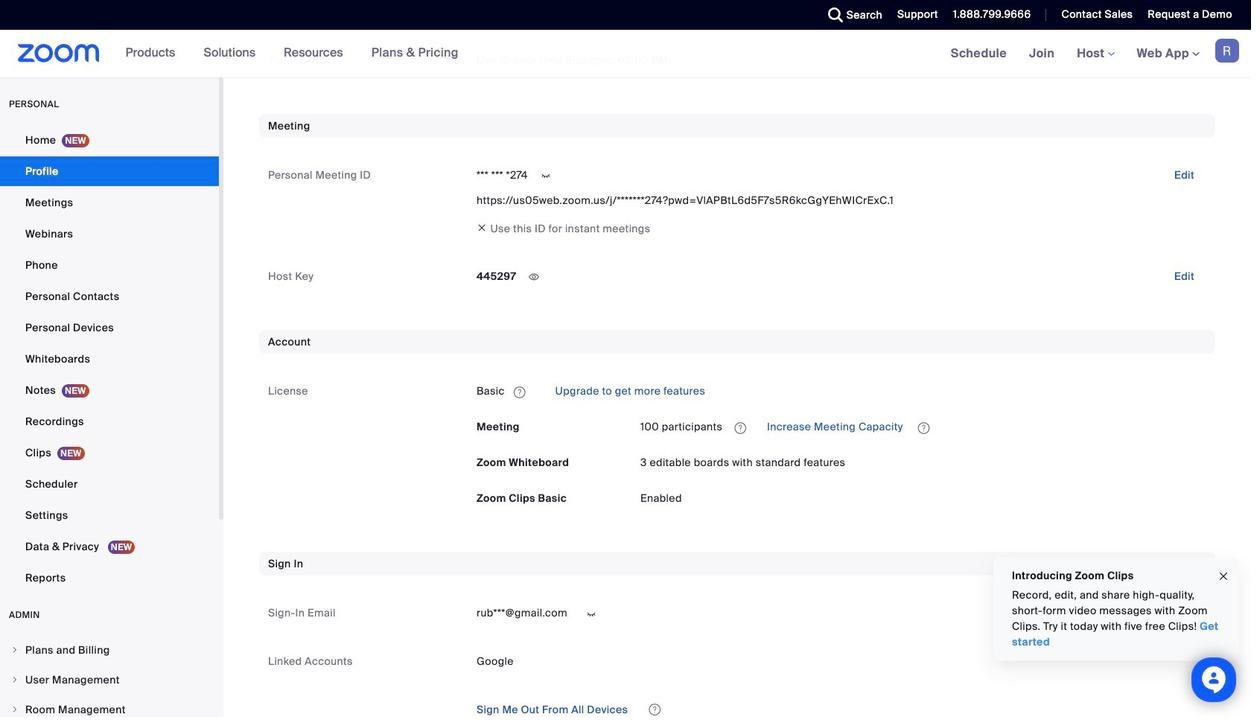 Task type: describe. For each thing, give the bounding box(es) containing it.
right image for 1st menu item from the bottom of the admin menu menu
[[10, 705, 19, 714]]

right image
[[10, 646, 19, 655]]

2 vertical spatial application
[[465, 697, 1207, 717]]

right image for 2nd menu item from the bottom
[[10, 676, 19, 685]]

learn more about your meeting license image
[[730, 421, 751, 435]]

3 menu item from the top
[[0, 696, 219, 717]]

admin menu menu
[[0, 636, 219, 717]]

show personal meeting id image
[[534, 169, 558, 183]]

1 vertical spatial application
[[641, 415, 1207, 439]]

2 menu item from the top
[[0, 666, 219, 694]]

personal menu menu
[[0, 125, 219, 594]]

1 menu item from the top
[[0, 636, 219, 665]]



Task type: locate. For each thing, give the bounding box(es) containing it.
close image
[[1218, 568, 1230, 585]]

0 vertical spatial right image
[[10, 676, 19, 685]]

zoom logo image
[[18, 44, 100, 63]]

profile picture image
[[1216, 39, 1240, 63]]

meetings navigation
[[940, 30, 1252, 78]]

application
[[477, 380, 1207, 403], [641, 415, 1207, 439], [465, 697, 1207, 717]]

1 vertical spatial menu item
[[0, 666, 219, 694]]

learn more about your license type image
[[512, 387, 527, 398]]

1 right image from the top
[[10, 676, 19, 685]]

0 vertical spatial menu item
[[0, 636, 219, 665]]

2 right image from the top
[[10, 705, 19, 714]]

hide host key image
[[522, 271, 546, 284]]

1 vertical spatial right image
[[10, 705, 19, 714]]

learn more about signing out from all devices image
[[648, 705, 662, 715]]

right image
[[10, 676, 19, 685], [10, 705, 19, 714]]

0 vertical spatial application
[[477, 380, 1207, 403]]

banner
[[0, 30, 1252, 78]]

menu item
[[0, 636, 219, 665], [0, 666, 219, 694], [0, 696, 219, 717]]

product information navigation
[[114, 30, 470, 77]]

2 vertical spatial menu item
[[0, 696, 219, 717]]



Task type: vqa. For each thing, say whether or not it's contained in the screenshot.
'cell'
no



